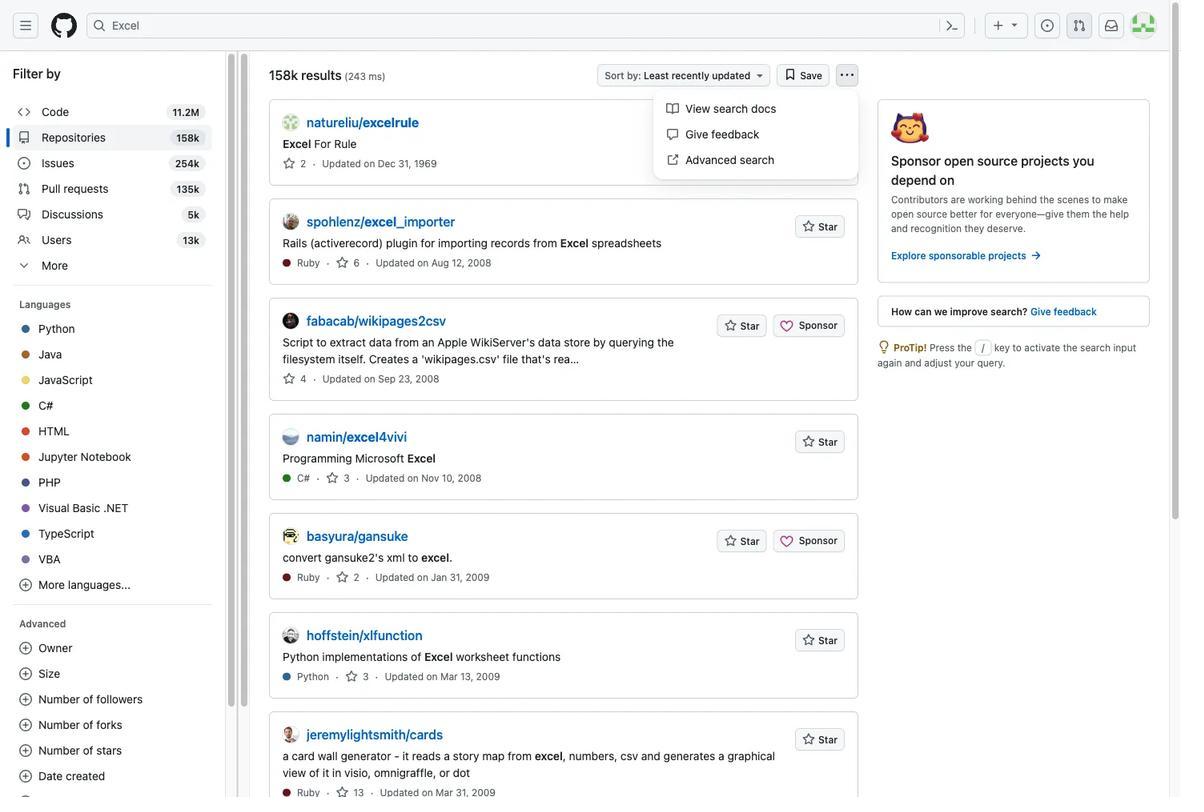 Task type: vqa. For each thing, say whether or not it's contained in the screenshot.
Your Profile link on the right of page
no



Task type: locate. For each thing, give the bounding box(es) containing it.
number for number of stars
[[38, 744, 80, 758]]

3 number from the top
[[38, 744, 80, 758]]

more for more
[[42, 259, 68, 272]]

plus circle image for more languages...
[[19, 579, 32, 592]]

2 down excel for rule
[[300, 158, 306, 169]]

updated inside · updated on nov 10, 2008
[[366, 473, 405, 484]]

wikiserver's
[[470, 336, 535, 349]]

1 vertical spatial 3 link
[[345, 670, 369, 684]]

issues
[[42, 157, 74, 170]]

1 vertical spatial 2 link
[[336, 571, 359, 585]]

on
[[364, 158, 375, 169], [940, 172, 955, 187], [417, 258, 429, 269], [364, 374, 376, 385], [407, 473, 419, 484], [417, 572, 428, 583], [426, 672, 438, 683]]

sc 9kayk9 0 image left the discussions at the left of page
[[18, 208, 30, 221]]

excel button
[[87, 13, 965, 38]]

0 vertical spatial 3
[[344, 473, 350, 484]]

protip!
[[894, 342, 927, 354]]

1 vertical spatial and
[[905, 358, 922, 369]]

1 vertical spatial more
[[38, 579, 65, 592]]

3 down programming microsoft excel
[[344, 473, 350, 484]]

2008 right "23,"
[[415, 374, 440, 385]]

plus circle image for number of followers
[[19, 694, 32, 706]]

on for · updated on nov 10, 2008
[[407, 473, 419, 484]]

c# link
[[13, 393, 212, 419]]

sc 9kayk9 0 image inside the 4 link
[[283, 373, 296, 386]]

1 horizontal spatial it
[[402, 750, 409, 763]]

on up are at right
[[940, 172, 955, 187]]

query.
[[978, 358, 1006, 369]]

2008 for _importer
[[468, 258, 492, 269]]

1 vertical spatial it
[[323, 767, 329, 780]]

1 vertical spatial for
[[421, 236, 435, 249]]

· updated on aug 12, 2008
[[366, 256, 492, 270]]

2 vertical spatial plus circle image
[[19, 771, 32, 783]]

ruby for spohlenz/
[[297, 258, 320, 269]]

sc 9kayk9 0 image for users
[[18, 234, 30, 247]]

on inside · updated on aug 12, 2008
[[417, 258, 429, 269]]

1 ruby language element from the top
[[297, 256, 320, 270]]

1 vertical spatial give
[[1031, 306, 1051, 318]]

source up "recognition"
[[917, 209, 948, 220]]

source up working
[[978, 153, 1018, 168]]

for down working
[[980, 209, 993, 220]]

158k results ( 243 ms )
[[269, 68, 386, 83]]

plus circle image for number of stars
[[19, 745, 32, 758]]

microsoft
[[355, 452, 404, 465]]

excel
[[112, 19, 139, 32], [283, 137, 311, 150], [560, 236, 589, 249], [407, 452, 436, 465], [424, 650, 453, 664]]

2 ruby language element from the top
[[297, 571, 320, 585]]

1 vertical spatial open
[[891, 209, 914, 220]]

0 vertical spatial feedback
[[712, 128, 760, 141]]

results
[[301, 68, 342, 83]]

158k
[[269, 68, 298, 83], [176, 132, 199, 143]]

updated inside "· updated on mar 13, 2009"
[[385, 672, 424, 683]]

1 vertical spatial c#
[[297, 473, 310, 484]]

by
[[46, 66, 61, 81], [593, 336, 606, 349]]

0 vertical spatial 2 link
[[283, 157, 306, 171]]

0 horizontal spatial 31,
[[398, 158, 412, 169]]

of up number of forks
[[83, 693, 93, 706]]

23,
[[398, 374, 413, 385]]

1 number from the top
[[38, 693, 80, 706]]

updated down xml
[[375, 572, 414, 583]]

plus circle image
[[19, 579, 32, 592], [19, 668, 32, 681], [19, 771, 32, 783]]

2009 down worksheet
[[476, 672, 500, 683]]

plus circle image left more languages...
[[19, 579, 32, 592]]

store
[[564, 336, 590, 349]]

date created button
[[13, 764, 212, 790]]

number up number of stars
[[38, 719, 80, 732]]

2 vertical spatial sponsor
[[799, 536, 838, 547]]

6 link
[[336, 256, 360, 270]]

of inside button
[[83, 693, 93, 706]]

to left make
[[1092, 194, 1101, 205]]

1 vertical spatial from
[[395, 336, 419, 349]]

ruby down rails
[[297, 258, 320, 269]]

sort by: least recently updated
[[605, 70, 751, 81]]

apple
[[438, 336, 467, 349]]

scenes
[[1057, 194, 1089, 205]]

3 plus circle image from the top
[[19, 719, 32, 732]]

plus circle image inside more languages... button
[[19, 579, 32, 592]]

ruby for basyura/gansuke
[[297, 572, 320, 583]]

projects left "you"
[[1021, 153, 1070, 168]]

on inside '· updated on jan 31, 2009'
[[417, 572, 428, 583]]

0 horizontal spatial from
[[395, 336, 419, 349]]

a left graphical
[[719, 750, 725, 763]]

and inside key to activate the search input again and adjust your query.
[[905, 358, 922, 369]]

1 horizontal spatial 31,
[[450, 572, 463, 583]]

from inside script to extract data from an apple wikiserver's data store by querying the filesystem itself. creates a 'wikipages.csv' file that's rea…
[[395, 336, 419, 349]]

of left forks
[[83, 719, 93, 732]]

0 vertical spatial and
[[891, 223, 908, 234]]

2 sponsor link from the top
[[773, 530, 845, 553]]

it
[[402, 750, 409, 763], [323, 767, 329, 780]]

0 vertical spatial by
[[46, 66, 61, 81]]

projects down deserve.
[[989, 250, 1026, 262]]

we
[[934, 306, 948, 318]]

0 horizontal spatial c#
[[38, 399, 53, 412]]

3
[[344, 473, 350, 484], [363, 672, 369, 683]]

ruby
[[297, 258, 320, 269], [297, 572, 320, 583]]

0 horizontal spatial give
[[686, 128, 709, 141]]

by right store
[[593, 336, 606, 349]]

book image
[[666, 103, 679, 115]]

0 horizontal spatial advanced
[[19, 618, 66, 630]]

are
[[951, 194, 965, 205]]

0 horizontal spatial by
[[46, 66, 61, 81]]

omnigraffle,
[[374, 767, 436, 780]]

updated inside · updated on dec 31, 1969
[[322, 158, 361, 169]]

sponsor right heart icon
[[799, 536, 838, 547]]

the inside key to activate the search input again and adjust your query.
[[1063, 342, 1078, 354]]

search?
[[991, 306, 1028, 318]]

your
[[955, 358, 975, 369]]

1 vertical spatial 2009
[[476, 672, 500, 683]]

sc 9kayk9 0 image down in
[[336, 787, 349, 798]]

158k inside filter by element
[[176, 132, 199, 143]]

ruby language element down rails
[[297, 256, 320, 270]]

1 vertical spatial advanced
[[19, 618, 66, 630]]

0 horizontal spatial 2 link
[[283, 157, 306, 171]]

sc 9kayk9 0 image left "save"
[[784, 68, 797, 81]]

2 down gansuke2's
[[354, 572, 359, 583]]

visual basic .net link
[[13, 496, 212, 521]]

1 vertical spatial sponsor link
[[773, 530, 845, 553]]

ruby language element for spohlenz/
[[297, 256, 320, 270]]

31, inside · updated on dec 31, 1969
[[398, 158, 412, 169]]

0 vertical spatial python
[[38, 322, 75, 336]]

number up date
[[38, 744, 80, 758]]

the inside script to extract data from an apple wikiserver's data store by querying the filesystem itself. creates a 'wikipages.csv' file that's rea…
[[657, 336, 674, 349]]

sponsor
[[891, 153, 941, 168], [799, 320, 838, 332], [799, 536, 838, 547]]

comment image
[[666, 128, 679, 141]]

more inside button
[[38, 579, 65, 592]]

1 plus circle image from the top
[[19, 642, 32, 655]]

/
[[982, 342, 985, 354]]

more languages...
[[38, 579, 131, 592]]

0 horizontal spatial 158k
[[176, 132, 199, 143]]

0 vertical spatial projects
[[1021, 153, 1070, 168]]

of right view
[[309, 767, 320, 780]]

data up creates
[[369, 336, 392, 349]]

excel left for
[[283, 137, 311, 150]]

updated inside · updated on aug 12, 2008
[[376, 258, 415, 269]]

they
[[965, 223, 984, 234]]

generator
[[341, 750, 391, 763]]

sc 9kayk9 0 image left code
[[18, 106, 30, 119]]

it right -
[[402, 750, 409, 763]]

on left 'aug'
[[417, 258, 429, 269]]

0 horizontal spatial feedback
[[712, 128, 760, 141]]

1 vertical spatial search
[[740, 153, 775, 167]]

13k
[[183, 235, 199, 246]]

1 horizontal spatial source
[[978, 153, 1018, 168]]

0 vertical spatial c#
[[38, 399, 53, 412]]

the right activate
[[1063, 342, 1078, 354]]

homepage image
[[51, 13, 77, 38]]

1 vertical spatial 2008
[[415, 374, 440, 385]]

0 vertical spatial search
[[714, 102, 748, 115]]

1 horizontal spatial advanced
[[686, 153, 737, 167]]

2 vertical spatial ruby language element
[[297, 786, 320, 798]]

ruby language element
[[297, 256, 320, 270], [297, 571, 320, 585], [297, 786, 320, 798]]

and right csv
[[641, 750, 661, 763]]

namin/ excel 4vivi
[[307, 430, 407, 445]]

3 for hoffstein/xlfunction
[[363, 672, 369, 683]]

158k left the results
[[269, 68, 298, 83]]

generates
[[664, 750, 716, 763]]

on left dec
[[364, 158, 375, 169]]

1 plus circle image from the top
[[19, 579, 32, 592]]

0 vertical spatial number
[[38, 693, 80, 706]]

filter
[[13, 66, 43, 81]]

advanced up owner
[[19, 618, 66, 630]]

0 vertical spatial from
[[533, 236, 557, 249]]

2 number from the top
[[38, 719, 80, 732]]

give right comment icon
[[686, 128, 709, 141]]

0 vertical spatial advanced
[[686, 153, 737, 167]]

0 vertical spatial sponsor
[[891, 153, 941, 168]]

0 horizontal spatial 2
[[300, 158, 306, 169]]

1 sponsor link from the top
[[773, 315, 845, 337]]

1 vertical spatial ruby
[[297, 572, 320, 583]]

star button for spohlenz/
[[795, 215, 845, 238]]

more down "users"
[[42, 259, 68, 272]]

data up that's
[[538, 336, 561, 349]]

on inside · updated on dec 31, 1969
[[364, 158, 375, 169]]

2 vertical spatial and
[[641, 750, 661, 763]]

13,
[[461, 672, 474, 683]]

can
[[915, 306, 932, 318]]

recognition
[[911, 223, 962, 234]]

0 vertical spatial plus circle image
[[19, 579, 32, 592]]

by inside script to extract data from an apple wikiserver's data store by querying the filesystem itself. creates a 'wikipages.csv' file that's rea…
[[593, 336, 606, 349]]

git pull request image
[[1073, 19, 1086, 32]]

plus circle image left 'size' at the left of the page
[[19, 668, 32, 681]]

command palette image
[[946, 19, 959, 32]]

updated down plugin on the top left of page
[[376, 258, 415, 269]]

the up everyone—give
[[1040, 194, 1055, 205]]

3 link for namin/
[[326, 471, 350, 486]]

on inside "· updated on mar 13, 2009"
[[426, 672, 438, 683]]

sc 9kayk9 0 image left "users"
[[18, 234, 30, 247]]

number inside button
[[38, 693, 80, 706]]

number of followers button
[[13, 687, 212, 713]]

1 horizontal spatial 2
[[354, 572, 359, 583]]

script to extract data from an apple wikiserver's data store by querying the filesystem itself. creates a 'wikipages.csv' file that's rea…
[[283, 336, 674, 366]]

key to activate the search input again and adjust your query.
[[878, 342, 1137, 369]]

and
[[891, 223, 908, 234], [905, 358, 922, 369], [641, 750, 661, 763]]

more for more languages...
[[38, 579, 65, 592]]

from left an
[[395, 336, 419, 349]]

on for · updated on dec 31, 1969
[[364, 158, 375, 169]]

updated inside '· updated on jan 31, 2009'
[[375, 572, 414, 583]]

31, for · updated on jan 31, 2009
[[450, 572, 463, 583]]

1 horizontal spatial 3
[[363, 672, 369, 683]]

2008 inside · updated on aug 12, 2008
[[468, 258, 492, 269]]

1 horizontal spatial from
[[508, 750, 532, 763]]

ruby language element for jeremylightsmith/cards
[[297, 786, 320, 798]]

star for namin/
[[819, 437, 838, 448]]

on for · updated on aug 12, 2008
[[417, 258, 429, 269]]

2 ruby from the top
[[297, 572, 320, 583]]

0 vertical spatial 158k
[[269, 68, 298, 83]]

2 plus circle image from the top
[[19, 668, 32, 681]]

jupyter
[[38, 451, 78, 464]]

plus circle image
[[19, 642, 32, 655], [19, 694, 32, 706], [19, 719, 32, 732], [19, 745, 32, 758], [19, 796, 32, 798]]

to
[[1092, 194, 1101, 205], [316, 336, 327, 349], [1013, 342, 1022, 354], [408, 551, 418, 564]]

updated for basyura/gansuke
[[375, 572, 414, 583]]

1 ruby from the top
[[297, 258, 320, 269]]

star
[[819, 221, 838, 232], [740, 320, 760, 332], [819, 437, 838, 448], [740, 536, 760, 547], [819, 635, 838, 646], [819, 734, 838, 746]]

more inside "element"
[[42, 259, 68, 272]]

sponsor inside sponsor open source projects you depend on contributors are working behind the scenes to make open source better for everyone—give them the help and recognition they deserve.
[[891, 153, 941, 168]]

heart image
[[781, 535, 793, 548]]

1 vertical spatial 2
[[354, 572, 359, 583]]

3 link down implementations on the left bottom
[[345, 670, 369, 684]]

excel right 'homepage' image
[[112, 19, 139, 32]]

0 vertical spatial 2008
[[468, 258, 492, 269]]

php
[[38, 476, 61, 489]]

updated down microsoft
[[366, 473, 405, 484]]

to right xml
[[408, 551, 418, 564]]

projects
[[1021, 153, 1070, 168], [989, 250, 1026, 262]]

date
[[38, 770, 63, 783]]

on inside · updated on nov 10, 2008
[[407, 473, 419, 484]]

0 vertical spatial 2009
[[466, 572, 490, 583]]

plus circle image inside the number of followers button
[[19, 694, 32, 706]]

c# up html
[[38, 399, 53, 412]]

0 horizontal spatial source
[[917, 209, 948, 220]]

excel up jan
[[421, 551, 449, 564]]

plus circle image inside date created button
[[19, 771, 32, 783]]

open
[[944, 153, 974, 168], [891, 209, 914, 220]]

feedback up activate
[[1054, 306, 1097, 318]]

2008 right 12,
[[468, 258, 492, 269]]

that's
[[521, 352, 551, 366]]

1 vertical spatial 31,
[[450, 572, 463, 583]]

0 horizontal spatial open
[[891, 209, 914, 220]]

and inside , numbers, csv and generates a graphical view of it in visio, omnigraffle, or dot
[[641, 750, 661, 763]]

31, inside '· updated on jan 31, 2009'
[[450, 572, 463, 583]]

1 vertical spatial plus circle image
[[19, 668, 32, 681]]

0 vertical spatial 31,
[[398, 158, 412, 169]]

search for advanced
[[740, 153, 775, 167]]

sc 9kayk9 0 image down programming
[[326, 472, 339, 485]]

star button for hoffstein/xlfunction
[[795, 630, 845, 652]]

1 horizontal spatial give
[[1031, 306, 1051, 318]]

2 vertical spatial search
[[1081, 342, 1111, 354]]

created
[[66, 770, 105, 783]]

depend
[[891, 172, 937, 187]]

a inside script to extract data from an apple wikiserver's data store by querying the filesystem itself. creates a 'wikipages.csv' file that's rea…
[[412, 352, 418, 366]]

_importer
[[397, 214, 455, 229]]

updated
[[322, 158, 361, 169], [376, 258, 415, 269], [323, 374, 362, 385], [366, 473, 405, 484], [375, 572, 414, 583], [385, 672, 424, 683]]

ruby language element down view
[[297, 786, 320, 798]]

0 vertical spatial give
[[686, 128, 709, 141]]

updated down python implementations of excel worksheet functions
[[385, 672, 424, 683]]

plus circle image inside number of stars button
[[19, 745, 32, 758]]

to inside script to extract data from an apple wikiserver's data store by querying the filesystem itself. creates a 'wikipages.csv' file that's rea…
[[316, 336, 327, 349]]

ruby down convert
[[297, 572, 320, 583]]

2 vertical spatial number
[[38, 744, 80, 758]]

1 horizontal spatial feedback
[[1054, 306, 1097, 318]]

0 vertical spatial ruby language element
[[297, 256, 320, 270]]

2008 right the 10, on the left
[[458, 473, 482, 484]]

of
[[411, 650, 421, 664], [83, 693, 93, 706], [83, 719, 93, 732], [83, 744, 93, 758], [309, 767, 320, 780]]

1 vertical spatial ruby language element
[[297, 571, 320, 585]]

notifications image
[[1105, 19, 1118, 32]]

4 plus circle image from the top
[[19, 745, 32, 758]]

a up "23,"
[[412, 352, 418, 366]]

· down programming microsoft excel
[[356, 472, 359, 485]]

sc 9kayk9 0 image
[[784, 68, 797, 81], [18, 106, 30, 119], [18, 157, 30, 170], [283, 157, 296, 170], [18, 183, 30, 195], [1030, 249, 1043, 262], [336, 257, 349, 270], [18, 260, 30, 272], [878, 341, 891, 354], [326, 472, 339, 485], [336, 571, 349, 584], [345, 671, 358, 684], [336, 787, 349, 798]]

1 vertical spatial by
[[593, 336, 606, 349]]

xml
[[387, 551, 405, 564]]

0 horizontal spatial 3
[[344, 473, 350, 484]]

3 ruby language element from the top
[[297, 786, 320, 798]]

6
[[354, 258, 360, 269]]

on left sep
[[364, 374, 376, 385]]

updated down rule
[[322, 158, 361, 169]]

save button
[[777, 64, 830, 87]]

advanced inside filter by element
[[19, 618, 66, 630]]

3 plus circle image from the top
[[19, 771, 32, 783]]

issue opened image
[[1041, 19, 1054, 32]]

0 vertical spatial more
[[42, 259, 68, 272]]

python down implementations on the left bottom
[[297, 672, 329, 683]]

advanced down give feedback
[[686, 153, 737, 167]]

c# down programming
[[297, 473, 310, 484]]

number
[[38, 693, 80, 706], [38, 719, 80, 732], [38, 744, 80, 758]]

1 vertical spatial 3
[[363, 672, 369, 683]]

forks
[[96, 719, 122, 732]]

plus circle image inside number of forks button
[[19, 719, 32, 732]]

from right records
[[533, 236, 557, 249]]

0 horizontal spatial data
[[369, 336, 392, 349]]

of for followers
[[83, 693, 93, 706]]

give inside group
[[686, 128, 709, 141]]

2 vertical spatial 2008
[[458, 473, 482, 484]]

1 vertical spatial 158k
[[176, 132, 199, 143]]

projects inside sponsor open source projects you depend on contributors are working behind the scenes to make open source better for everyone—give them the help and recognition they deserve.
[[1021, 153, 1070, 168]]

plus circle image inside the owner button
[[19, 642, 32, 655]]

filter by region
[[0, 51, 237, 798]]

sc 9kayk9 0 image
[[18, 131, 30, 144], [18, 208, 30, 221], [18, 234, 30, 247], [283, 373, 296, 386]]

0 horizontal spatial it
[[323, 767, 329, 780]]

1 vertical spatial number
[[38, 719, 80, 732]]

it left in
[[323, 767, 329, 780]]

2008 for 4vivi
[[458, 473, 482, 484]]

map
[[482, 750, 505, 763]]

1 horizontal spatial open
[[944, 153, 974, 168]]

plus circle image inside size button
[[19, 668, 32, 681]]

0 vertical spatial open
[[944, 153, 974, 168]]

(activerecord)
[[310, 236, 383, 249]]

on inside · updated on sep 23, 2008
[[364, 374, 376, 385]]

convert
[[283, 551, 322, 564]]

1 horizontal spatial data
[[538, 336, 561, 349]]

basyura/gansuke
[[307, 529, 408, 544]]

feedback inside give feedback link
[[712, 128, 760, 141]]

improve
[[950, 306, 988, 318]]

sc 9kayk9 0 image left pull
[[18, 183, 30, 195]]

2009 right jan
[[466, 572, 490, 583]]

for inside sponsor open source projects you depend on contributors are working behind the scenes to make open source better for everyone—give them the help and recognition they deserve.
[[980, 209, 993, 220]]

0 vertical spatial 2
[[300, 158, 306, 169]]

3 link for hoffstein/xlfunction
[[345, 670, 369, 684]]

on left mar
[[426, 672, 438, 683]]

plus circle image left date
[[19, 771, 32, 783]]

search left "input"
[[1081, 342, 1111, 354]]

0 vertical spatial for
[[980, 209, 993, 220]]

0 vertical spatial sponsor link
[[773, 315, 845, 337]]

on left jan
[[417, 572, 428, 583]]

2009 inside '· updated on jan 31, 2009'
[[466, 572, 490, 583]]

languages element
[[6, 316, 219, 606]]

search down give feedback link
[[740, 153, 775, 167]]

sponsor link
[[773, 315, 845, 337], [773, 530, 845, 553]]

2009 for hoffstein/xlfunction
[[476, 672, 500, 683]]

querying
[[609, 336, 654, 349]]

of inside , numbers, csv and generates a graphical view of it in visio, omnigraffle, or dot
[[309, 767, 320, 780]]

1 horizontal spatial by
[[593, 336, 606, 349]]

31, right dec
[[398, 158, 412, 169]]

for
[[314, 137, 331, 150]]

2 data from the left
[[538, 336, 561, 349]]

owner button
[[13, 636, 212, 662]]

1 horizontal spatial 158k
[[269, 68, 298, 83]]

python up python language element
[[283, 650, 319, 664]]

from right map
[[508, 750, 532, 763]]

sc 9kayk9 0 image up languages at top
[[18, 260, 30, 272]]

and inside sponsor open source projects you depend on contributors are working behind the scenes to make open source better for everyone—give them the help and recognition they deserve.
[[891, 223, 908, 234]]

open down contributors on the right of page
[[891, 209, 914, 220]]

0 vertical spatial ruby
[[297, 258, 320, 269]]

2 plus circle image from the top
[[19, 694, 32, 706]]

plus circle image for size
[[19, 668, 32, 681]]

2008 inside · updated on nov 10, 2008
[[458, 473, 482, 484]]

an
[[422, 336, 435, 349]]

source
[[978, 153, 1018, 168], [917, 209, 948, 220]]

to up filesystem
[[316, 336, 327, 349]]

plus circle image for number of forks
[[19, 719, 32, 732]]

search inside key to activate the search input again and adjust your query.
[[1081, 342, 1111, 354]]

sc 9kayk9 0 image down everyone—give
[[1030, 249, 1043, 262]]

discussions
[[42, 208, 103, 221]]

group
[[654, 96, 859, 173]]

2009 inside "· updated on mar 13, 2009"
[[476, 672, 500, 683]]

0 vertical spatial 3 link
[[326, 471, 350, 486]]

2 horizontal spatial from
[[533, 236, 557, 249]]

3 down implementations on the left bottom
[[363, 672, 369, 683]]

1 horizontal spatial 2 link
[[336, 571, 359, 585]]

31, right jan
[[450, 572, 463, 583]]

2 vertical spatial from
[[508, 750, 532, 763]]

1 horizontal spatial for
[[980, 209, 993, 220]]

1 vertical spatial sponsor
[[799, 320, 838, 332]]



Task type: describe. For each thing, give the bounding box(es) containing it.
jeremylightsmith/cards link
[[307, 726, 443, 745]]

1 vertical spatial projects
[[989, 250, 1026, 262]]

creates
[[369, 352, 409, 366]]

excel up programming microsoft excel
[[347, 430, 379, 445]]

updated for namin/
[[366, 473, 405, 484]]

search for view
[[714, 102, 748, 115]]

them
[[1067, 209, 1090, 220]]

5 plus circle image from the top
[[19, 796, 32, 798]]

1 vertical spatial source
[[917, 209, 948, 220]]

1 horizontal spatial c#
[[297, 473, 310, 484]]

again
[[878, 358, 902, 369]]

number of forks button
[[13, 713, 212, 738]]

deserve.
[[987, 223, 1026, 234]]

press
[[930, 342, 955, 354]]

135k
[[177, 183, 199, 195]]

31, for · updated on dec 31, 1969
[[398, 158, 412, 169]]

sc 9kayk9 0 image up again
[[878, 341, 891, 354]]

4
[[300, 374, 307, 385]]

filter by
[[13, 66, 61, 81]]

of up "· updated on mar 13, 2009"
[[411, 650, 421, 664]]

158k for 158k results ( 243 ms )
[[269, 68, 298, 83]]

the up your
[[958, 342, 972, 354]]

sponsor for fabacab/wikipages2csv
[[799, 320, 838, 332]]

· right 4
[[313, 372, 316, 386]]

heart image
[[781, 320, 793, 333]]

· updated on jan 31, 2009
[[366, 571, 490, 584]]

243
[[348, 71, 366, 82]]

sc 9kayk9 0 image left 'issues'
[[18, 157, 30, 170]]

c# language element
[[297, 471, 310, 486]]

programming
[[283, 452, 352, 465]]

updated for spohlenz/
[[376, 258, 415, 269]]

plugin
[[386, 236, 418, 249]]

excel left numbers,
[[535, 750, 563, 763]]

fabacab/wikipages2csv
[[307, 314, 446, 329]]

javascript
[[38, 374, 93, 387]]

number for number of forks
[[38, 719, 80, 732]]

to inside sponsor open source projects you depend on contributors are working behind the scenes to make open source better for everyone—give them the help and recognition they deserve.
[[1092, 194, 1101, 205]]

updated for hoffstein/xlfunction
[[385, 672, 424, 683]]

key
[[995, 342, 1010, 354]]

on for · updated on jan 31, 2009
[[417, 572, 428, 583]]

filter by element
[[6, 93, 219, 798]]

· left 6 link
[[326, 256, 330, 270]]

a up or
[[444, 750, 450, 763]]

records
[[491, 236, 530, 249]]

of for stars
[[83, 744, 93, 758]]

5k
[[188, 209, 199, 220]]

updated inside · updated on sep 23, 2008
[[323, 374, 362, 385]]

press the
[[930, 342, 972, 354]]

2008 inside · updated on sep 23, 2008
[[415, 374, 440, 385]]

by inside filter by region
[[46, 66, 61, 81]]

star button for jeremylightsmith/cards
[[795, 729, 845, 751]]

.
[[449, 551, 453, 564]]

programming microsoft excel
[[283, 452, 436, 465]]

implementations
[[322, 650, 408, 664]]

number for number of followers
[[38, 693, 80, 706]]

number of followers
[[38, 693, 143, 706]]

advanced search
[[686, 153, 775, 167]]

basyura/gansuke link
[[307, 527, 408, 546]]

visio,
[[344, 767, 371, 780]]

python inside python link
[[38, 322, 75, 336]]

extract
[[330, 336, 366, 349]]

excel inside button
[[112, 19, 139, 32]]

or
[[439, 767, 450, 780]]

0 vertical spatial it
[[402, 750, 409, 763]]

excelrule
[[363, 115, 419, 130]]

hoffstein/xlfunction
[[307, 628, 423, 644]]

hoffstein/xlfunction link
[[307, 626, 423, 646]]

more element
[[13, 253, 212, 279]]

star for hoffstein/xlfunction
[[819, 635, 838, 646]]

notebook
[[81, 451, 131, 464]]

jupyter notebook
[[38, 451, 131, 464]]

2 vertical spatial python
[[297, 672, 329, 683]]

· updated on sep 23, 2008
[[313, 372, 440, 386]]

excel up "· updated on mar 13, 2009"
[[424, 650, 453, 664]]

advanced element
[[6, 636, 219, 798]]

on for · updated on mar 13, 2009
[[426, 672, 438, 683]]

languages
[[19, 299, 71, 310]]

star for jeremylightsmith/cards
[[819, 734, 838, 746]]

plus image
[[992, 19, 1005, 32]]

star for spohlenz/
[[819, 221, 838, 232]]

it inside , numbers, csv and generates a graphical view of it in visio, omnigraffle, or dot
[[323, 767, 329, 780]]

stars
[[96, 744, 122, 758]]

sc 9kayk9 0 image inside explore sponsorable projects link
[[1030, 249, 1043, 262]]

sponsor link for basyura/gansuke
[[773, 530, 845, 553]]

link external image
[[666, 154, 679, 167]]

(
[[344, 71, 348, 82]]

size button
[[13, 662, 212, 687]]

)
[[382, 71, 386, 82]]

updated
[[712, 70, 751, 81]]

3 for namin/
[[344, 473, 350, 484]]

php link
[[13, 470, 212, 496]]

2 for the left 2 link
[[300, 158, 306, 169]]

graphical
[[728, 750, 775, 763]]

triangle down image
[[1008, 18, 1021, 31]]

fabacab/wikipages2csv link
[[307, 312, 446, 331]]

ruby language element for basyura/gansuke
[[297, 571, 320, 585]]

'wikipages.csv'
[[421, 352, 500, 366]]

4vivi
[[379, 430, 407, 445]]

sc 9kayk9 0 image down excel for rule
[[283, 157, 296, 170]]

· down implementations on the left bottom
[[375, 670, 378, 684]]

sc 9kayk9 0 image down gansuke2's
[[336, 571, 349, 584]]

users
[[42, 233, 72, 247]]

1 data from the left
[[369, 336, 392, 349]]

itself.
[[338, 352, 366, 366]]

you
[[1073, 153, 1095, 168]]

1 vertical spatial feedback
[[1054, 306, 1097, 318]]

working
[[968, 194, 1004, 205]]

of for forks
[[83, 719, 93, 732]]

typescript
[[38, 527, 94, 541]]

to inside key to activate the search input again and adjust your query.
[[1013, 342, 1022, 354]]

c# inside languages element
[[38, 399, 53, 412]]

excel up plugin on the top left of page
[[365, 214, 397, 229]]

sc 9kayk9 0 image inside save button
[[784, 68, 797, 81]]

recently
[[672, 70, 710, 81]]

· down excel for rule
[[313, 157, 316, 170]]

on inside sponsor open source projects you depend on contributors are working behind the scenes to make open source better for everyone—give them the help and recognition they deserve.
[[940, 172, 955, 187]]

· updated on mar 13, 2009
[[375, 670, 500, 684]]

package icon image
[[891, 113, 929, 143]]

sponsor for basyura/gansuke
[[799, 536, 838, 547]]

excel up · updated on nov 10, 2008
[[407, 452, 436, 465]]

advanced for advanced search
[[686, 153, 737, 167]]

view
[[686, 102, 711, 115]]

reads
[[412, 750, 441, 763]]

· right python language element
[[336, 670, 339, 684]]

sc 9kayk9 0 image for repositories
[[18, 131, 30, 144]]

254k
[[175, 158, 199, 169]]

sponsor link for fabacab/wikipages2csv
[[773, 315, 845, 337]]

advanced for advanced
[[19, 618, 66, 630]]

repositories
[[42, 131, 106, 144]]

plus circle image for owner
[[19, 642, 32, 655]]

· right 6
[[366, 256, 369, 270]]

dot
[[453, 767, 470, 780]]

followers
[[96, 693, 143, 706]]

docs
[[751, 102, 776, 115]]

11.2m
[[173, 107, 199, 118]]

rule
[[334, 137, 357, 150]]

on for · updated on sep 23, 2008
[[364, 374, 376, 385]]

help
[[1110, 209, 1129, 220]]

2009 for basyura/gansuke
[[466, 572, 490, 583]]

sc 9kayk9 0 image down implementations on the left bottom
[[345, 671, 358, 684]]

group containing view search docs
[[654, 96, 859, 173]]

sc 9kayk9 0 image inside 6 link
[[336, 257, 349, 270]]

open column options image
[[841, 69, 854, 82]]

2 for bottommost 2 link
[[354, 572, 359, 583]]

least
[[644, 70, 669, 81]]

spohlenz/
[[307, 214, 365, 229]]

natureliu/
[[307, 115, 363, 130]]

visual basic .net
[[38, 502, 128, 515]]

the left help
[[1093, 209, 1107, 220]]

-
[[394, 750, 399, 763]]

0 horizontal spatial for
[[421, 236, 435, 249]]

in
[[332, 767, 341, 780]]

a left card
[[283, 750, 289, 763]]

· down gansuke2's
[[326, 571, 330, 584]]

importing
[[438, 236, 488, 249]]

0 vertical spatial source
[[978, 153, 1018, 168]]

158k for 158k
[[176, 132, 199, 143]]

convert gansuke2's xml to excel .
[[283, 551, 453, 564]]

1 vertical spatial python
[[283, 650, 319, 664]]

plus circle image for date created
[[19, 771, 32, 783]]

sc 9kayk9 0 image for discussions
[[18, 208, 30, 221]]

excel left the spreadsheets
[[560, 236, 589, 249]]

number of stars
[[38, 744, 122, 758]]

a inside , numbers, csv and generates a graphical view of it in visio, omnigraffle, or dot
[[719, 750, 725, 763]]

· right "c# language" element
[[316, 472, 320, 485]]

vba
[[38, 553, 61, 566]]

size
[[38, 668, 60, 681]]

code
[[42, 105, 69, 119]]

make
[[1104, 194, 1128, 205]]

vba link
[[13, 547, 212, 573]]

python language element
[[297, 670, 329, 684]]

sc 9kayk9 0 image inside more "element"
[[18, 260, 30, 272]]

, numbers, csv and generates a graphical view of it in visio, omnigraffle, or dot
[[283, 750, 775, 780]]

owner
[[38, 642, 72, 655]]

· down convert gansuke2's xml to excel .
[[366, 571, 369, 584]]

how
[[891, 306, 912, 318]]

explore sponsorable projects
[[891, 250, 1026, 262]]

star button for namin/
[[795, 431, 845, 453]]

input
[[1114, 342, 1137, 354]]

excel for rule
[[283, 137, 357, 150]]



